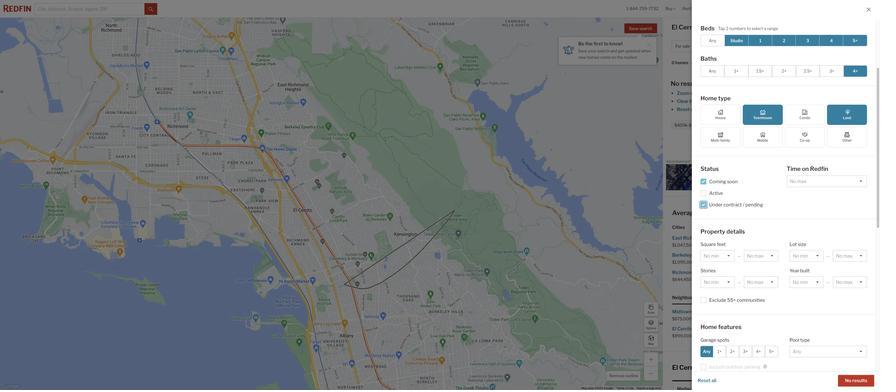 Task type: vqa. For each thing, say whether or not it's contained in the screenshot.


Task type: locate. For each thing, give the bounding box(es) containing it.
0 horizontal spatial •
[[691, 61, 693, 66]]

1 vertical spatial remove $400k-$4.5m image
[[704, 124, 708, 127]]

2 vertical spatial any
[[703, 349, 711, 354]]

your inside "save your search and get updated when new homes come on the market."
[[588, 49, 596, 53]]

ca left 'tap'
[[703, 23, 712, 31]]

your
[[588, 49, 596, 53], [748, 107, 758, 112]]

co-
[[800, 138, 806, 143]]

features
[[718, 324, 742, 331]]

55+
[[727, 298, 736, 303]]

sale inside san francisco homes for sale $1,349,900
[[826, 270, 835, 276]]

and
[[611, 49, 617, 53]]

4
[[830, 38, 833, 43], [863, 44, 865, 49]]

0 horizontal spatial $400k-
[[675, 123, 689, 128]]

1 horizontal spatial 3+ radio
[[820, 65, 844, 77]]

0 vertical spatial redfin
[[738, 143, 753, 149]]

• inside "0 homes • sort : recommended"
[[691, 61, 693, 66]]

homes inside "berkeley homes for sale $1,095,000"
[[693, 253, 708, 258]]

option group
[[701, 35, 867, 46], [701, 65, 867, 77], [701, 105, 867, 148], [700, 346, 778, 358]]

Any radio
[[701, 65, 725, 77], [700, 346, 713, 358]]

el cerrito, ca homes for sale
[[672, 23, 760, 31]]

2 horizontal spatial the
[[689, 99, 697, 104]]

report for report ad
[[864, 161, 873, 164]]

1-844-759-7732
[[627, 6, 659, 11]]

all down clear the map boundary button
[[691, 107, 696, 112]]

range
[[767, 26, 778, 31]]

5+ right 4+ radio on the right bottom
[[769, 349, 774, 354]]

$400k-$4.5m up recommended
[[707, 44, 735, 49]]

type for home type
[[718, 95, 731, 102]]

report left ad
[[864, 161, 873, 164]]

zoom
[[677, 91, 690, 96]]

garage spots
[[701, 338, 729, 343]]

save down 844-
[[629, 26, 639, 31]]

no results
[[671, 80, 702, 87], [845, 378, 867, 384]]

$400k-$4.5m inside $400k-$4.5m button
[[707, 44, 735, 49]]

homes up garage spots
[[705, 327, 719, 332]]

no inside button
[[845, 378, 852, 384]]

Any checkbox
[[701, 35, 725, 46]]

0 horizontal spatial 2+ radio
[[726, 346, 739, 358]]

kensington homes for sale $1,849,000
[[772, 253, 830, 265]]

0 horizontal spatial to
[[604, 41, 609, 47]]

remove outline button
[[607, 371, 640, 381]]

$400k-
[[707, 44, 722, 49], [675, 123, 689, 128]]

the right be
[[585, 41, 593, 47]]

home
[[701, 95, 717, 102], [701, 324, 717, 331]]

1 horizontal spatial the
[[617, 55, 623, 60]]

1 vertical spatial any radio
[[700, 346, 713, 358]]

0 vertical spatial /
[[809, 44, 811, 49]]

1+ radio for garage spots
[[713, 346, 726, 358]]

1+ for baths
[[734, 69, 739, 74]]

1 vertical spatial land
[[843, 116, 851, 120]]

townhouse, land
[[779, 123, 811, 128]]

4+ left baths
[[747, 123, 752, 128]]

studio+ / 4+ ba button
[[790, 41, 829, 52]]

reset down 'clear'
[[677, 107, 690, 112]]

0 horizontal spatial results
[[681, 80, 702, 87]]

0 vertical spatial land
[[772, 44, 781, 49]]

home for home type
[[701, 95, 717, 102]]

sort
[[696, 60, 704, 65]]

any down recommended
[[709, 69, 716, 74]]

1+ radio down spots
[[713, 346, 726, 358]]

homes up hills
[[693, 309, 708, 315]]

1 horizontal spatial results
[[852, 378, 867, 384]]

sale inside "berkeley homes for sale $1,095,000"
[[716, 253, 725, 258]]

0 horizontal spatial map
[[582, 387, 587, 390]]

0 vertical spatial cerrito,
[[679, 23, 702, 31]]

report right use
[[637, 387, 646, 390]]

0 vertical spatial no
[[671, 80, 680, 87]]

el inside el cerrito hills homes for sale $999,000
[[672, 327, 677, 332]]

ca up cities heading
[[784, 209, 793, 217]]

1 home from the top
[[701, 95, 717, 102]]

lot size
[[790, 242, 806, 248]]

all inside zoom out clear the map boundary reset all filters or remove one of your filters below to see more homes
[[691, 107, 696, 112]]

to right first
[[604, 41, 609, 47]]

zip codes
[[716, 295, 737, 301]]

any radio down recommended
[[701, 65, 725, 77]]

be the first to know!
[[578, 41, 623, 47]]

the inside "save your search and get updated when new homes come on the market."
[[617, 55, 623, 60]]

homes right 'year'
[[803, 270, 818, 276]]

el for el cerrito, ca homes for sale
[[672, 23, 678, 31]]

coming soon left the remove coming soon image
[[826, 123, 851, 128]]

4+ radio
[[752, 346, 765, 358]]

map data ©2023 google
[[582, 387, 613, 390]]

coming soon up active
[[709, 179, 738, 185]]

search up come on the top of page
[[597, 49, 610, 53]]

contract
[[724, 202, 742, 208]]

homes
[[714, 23, 735, 31]]

townhouse, for townhouse, land
[[779, 123, 802, 128]]

1 vertical spatial on
[[802, 166, 809, 173]]

0 vertical spatial richmond
[[683, 236, 706, 241]]

your inside zoom out clear the map boundary reset all filters or remove one of your filters below to see more homes
[[748, 107, 758, 112]]

for inside "east richmond heights homes for sale $1,047,500"
[[741, 236, 747, 241]]

— for year built
[[827, 280, 830, 285]]

2.5+
[[804, 69, 812, 74]]

richmond left annex
[[772, 309, 794, 315]]

remove $400k-$4.5m image up multi-family checkbox
[[704, 124, 708, 127]]

/ left ba
[[809, 44, 811, 49]]

details
[[727, 228, 745, 235]]

reset all filters button
[[677, 107, 710, 112]]

4+ inside radio
[[756, 349, 761, 354]]

2+ radio left the 2.5+
[[772, 65, 796, 77]]

family
[[720, 138, 730, 143]]

cerrito for el cerrito hills homes for sale $999,000
[[677, 327, 693, 332]]

0 horizontal spatial 1+
[[718, 349, 722, 354]]

ca for el cerrito, ca real estate trends
[[704, 364, 713, 372]]

for inside kensington homes for sale $1,849,000
[[814, 253, 820, 258]]

0 vertical spatial $400k-$4.5m
[[707, 44, 735, 49]]

land
[[803, 123, 811, 128]]

cerrito up $999,000
[[677, 327, 693, 332]]

feet
[[717, 242, 726, 248]]

• inside all filters • 4 button
[[861, 44, 862, 49]]

—
[[738, 254, 741, 259], [827, 254, 830, 259], [738, 280, 741, 285], [827, 280, 830, 285]]

$400k- up baths
[[707, 44, 722, 49]]

co-op
[[800, 138, 810, 143]]

ca left real in the right of the page
[[704, 364, 713, 372]]

terms of use
[[617, 387, 634, 390]]

0 vertical spatial save
[[629, 26, 639, 31]]

homes inside "east richmond heights homes for sale $1,047,500"
[[725, 236, 740, 241]]

5+ up all filters • 4
[[853, 38, 858, 43]]

$4.5m down the reset all filters 'button'
[[689, 123, 701, 128]]

1 horizontal spatial search
[[640, 26, 652, 31]]

1 vertical spatial 4
[[863, 44, 865, 49]]

type up remove
[[718, 95, 731, 102]]

0 horizontal spatial $4.5m
[[689, 123, 701, 128]]

1+ down the 'recommended' "button" on the right top
[[734, 69, 739, 74]]

all filters • 4 button
[[832, 41, 869, 52]]

coming up active
[[709, 179, 726, 185]]

4+ baths
[[747, 123, 764, 128]]

homes right new
[[587, 55, 599, 60]]

/ up near
[[743, 202, 745, 208]]

2 horizontal spatial to
[[787, 107, 791, 112]]

your up townhouse
[[748, 107, 758, 112]]

save inside "save your search and get updated when new homes come on the market."
[[578, 49, 587, 53]]

1 horizontal spatial 4
[[863, 44, 865, 49]]

a left error in the right of the page
[[646, 387, 648, 390]]

0 horizontal spatial cerrito
[[677, 327, 693, 332]]

or
[[711, 107, 715, 112]]

report a map error link
[[637, 387, 661, 390]]

richmond
[[683, 236, 706, 241], [672, 270, 695, 276], [772, 309, 794, 315]]

save inside save search "button"
[[629, 26, 639, 31]]

baths
[[701, 55, 717, 62]]

0 vertical spatial 3+ radio
[[820, 65, 844, 77]]

5+ radio
[[765, 346, 778, 358]]

no results button
[[838, 376, 874, 387]]

1 vertical spatial 2+ radio
[[726, 346, 739, 358]]

0 horizontal spatial no
[[671, 80, 680, 87]]

cerrito, for el cerrito, ca real estate trends
[[679, 364, 702, 372]]

homes inside the richmond homes for sale $644,450
[[696, 270, 710, 276]]

all inside button
[[712, 378, 717, 384]]

soon up contract
[[727, 179, 738, 185]]

results inside no results button
[[852, 378, 867, 384]]

search down 759-
[[640, 26, 652, 31]]

0 horizontal spatial all
[[691, 107, 696, 112]]

of right one
[[743, 107, 747, 112]]

richmond up $1,047,500
[[683, 236, 706, 241]]

to inside dialog
[[604, 41, 609, 47]]

coming right remove townhouse, land icon
[[826, 123, 841, 128]]

0 horizontal spatial report
[[637, 387, 646, 390]]

1 vertical spatial any
[[709, 69, 716, 74]]

berkeley homes for sale $1,095,000
[[672, 253, 725, 265]]

google
[[604, 387, 613, 390]]

no
[[671, 80, 680, 87], [845, 378, 852, 384]]

cities heading
[[672, 225, 871, 231]]

california link
[[758, 143, 779, 149]]

1+ radio down recommended
[[725, 65, 748, 77]]

out
[[691, 91, 698, 96]]

2 vertical spatial to
[[787, 107, 791, 112]]

type for pool type
[[800, 338, 810, 343]]

1+ down spots
[[718, 349, 722, 354]]

studio+ for studio+
[[717, 123, 732, 128]]

map
[[698, 99, 707, 104], [649, 387, 655, 390]]

filters down clear the map boundary button
[[697, 107, 710, 112]]

remove $400k-$4.5m image inside $400k-$4.5m button
[[734, 45, 737, 48]]

zip
[[716, 295, 722, 301]]

townhouse, for townhouse, land
[[748, 44, 771, 49]]

4 checkbox
[[820, 35, 844, 46]]

1 vertical spatial 5+
[[769, 349, 774, 354]]

2 checkbox
[[772, 35, 796, 46]]

save for save search
[[629, 26, 639, 31]]

$400k- inside button
[[707, 44, 722, 49]]

1 horizontal spatial map
[[698, 99, 707, 104]]

0 horizontal spatial 3+ radio
[[739, 346, 752, 358]]

of left use
[[625, 387, 628, 390]]

1 vertical spatial 2
[[783, 38, 786, 43]]

1 vertical spatial •
[[691, 61, 693, 66]]

to
[[747, 26, 751, 31], [604, 41, 609, 47], [787, 107, 791, 112]]

homes down square
[[693, 253, 708, 258]]

map for map data ©2023 google
[[582, 387, 587, 390]]

parking
[[744, 365, 761, 370]]

townhouse, inside button
[[748, 44, 771, 49]]

map down out
[[698, 99, 707, 104]]

1 horizontal spatial $4.5m
[[722, 44, 735, 49]]

0 vertical spatial $4.5m
[[722, 44, 735, 49]]

1 horizontal spatial save
[[629, 26, 639, 31]]

studio+
[[794, 44, 809, 49], [717, 123, 732, 128]]

no results inside button
[[845, 378, 867, 384]]

1 vertical spatial a
[[646, 387, 648, 390]]

2+ radio down spots
[[726, 346, 739, 358]]

trends
[[748, 364, 768, 372]]

4+ left ba
[[812, 44, 817, 49]]

redfin
[[738, 143, 753, 149], [810, 166, 828, 173]]

map inside button
[[648, 342, 654, 346]]

1 horizontal spatial no
[[845, 378, 852, 384]]

3+ left 4+ option
[[830, 69, 834, 74]]

to left select
[[747, 26, 751, 31]]

$999,000
[[672, 334, 692, 339]]

0 horizontal spatial of
[[625, 387, 628, 390]]

1+ radio
[[725, 65, 748, 77], [713, 346, 726, 358]]

google image
[[1, 383, 21, 391]]

reset all
[[698, 378, 717, 384]]

/
[[809, 44, 811, 49], [743, 202, 745, 208]]

map left error in the right of the page
[[649, 387, 655, 390]]

1.5+ radio
[[748, 65, 772, 77]]

5+
[[853, 38, 858, 43], [769, 349, 774, 354]]

4+ left 5+ option
[[756, 349, 761, 354]]

sale
[[747, 23, 760, 31]]

studio+ for studio+ / 4+ ba
[[794, 44, 809, 49]]

1 vertical spatial the
[[617, 55, 623, 60]]

0 vertical spatial a
[[764, 26, 766, 31]]

el cerrito hills homes for sale $999,000
[[672, 327, 736, 339]]

0 horizontal spatial redfin
[[738, 143, 753, 149]]

cerrito, up for sale button
[[679, 23, 702, 31]]

cerrito inside el cerrito hills homes for sale $999,000
[[677, 327, 693, 332]]

reset inside zoom out clear the map boundary reset all filters or remove one of your filters below to see more homes
[[677, 107, 690, 112]]

submit search image
[[149, 7, 153, 12]]

cerrito down co-
[[790, 143, 805, 149]]

Mobile checkbox
[[743, 127, 783, 148]]

homes inside "0 homes • sort : recommended"
[[675, 60, 688, 65]]

to left see
[[787, 107, 791, 112]]

studio+ down the house
[[717, 123, 732, 128]]

remove $400k-$4.5m image
[[734, 45, 737, 48], [704, 124, 708, 127]]

1 horizontal spatial $400k-$4.5m
[[707, 44, 735, 49]]

average
[[672, 209, 698, 217]]

save up new
[[578, 49, 587, 53]]

soon left the remove coming soon image
[[842, 123, 851, 128]]

$400k-$4.5m down the reset all filters 'button'
[[675, 123, 701, 128]]

0 horizontal spatial studio+
[[717, 123, 732, 128]]

2+ radio
[[772, 65, 796, 77], [726, 346, 739, 358]]

4+ radio
[[844, 65, 867, 77]]

any radio down garage
[[700, 346, 713, 358]]

• for homes
[[691, 61, 693, 66]]

1 vertical spatial no
[[845, 378, 852, 384]]

1
[[760, 38, 762, 43]]

for
[[736, 23, 745, 31], [741, 236, 747, 241], [709, 253, 715, 258], [814, 253, 820, 258], [711, 270, 718, 276], [819, 270, 825, 276], [709, 309, 715, 315], [826, 309, 832, 315], [720, 327, 727, 332]]

land inside button
[[772, 44, 781, 49]]

2+ up the outdoor
[[730, 349, 735, 354]]

1 vertical spatial results
[[852, 378, 867, 384]]

townhouse, left the land
[[779, 123, 802, 128]]

4+ inside option
[[853, 69, 858, 74]]

2
[[726, 26, 728, 31], [783, 38, 786, 43]]

home up or
[[701, 95, 717, 102]]

sale inside el cerrito hills homes for sale $999,000
[[728, 327, 736, 332]]

0 horizontal spatial reset
[[677, 107, 690, 112]]

1 horizontal spatial /
[[809, 44, 811, 49]]

neighborhoods element
[[672, 290, 706, 305]]

options button
[[644, 318, 658, 332]]

townhouse, down the 1
[[748, 44, 771, 49]]

1 horizontal spatial $400k-
[[707, 44, 722, 49]]

0 horizontal spatial a
[[646, 387, 648, 390]]

remove studio+ / 4+ ba image
[[821, 45, 825, 48]]

2.5+ radio
[[796, 65, 820, 77]]

0 vertical spatial 4
[[830, 38, 833, 43]]

0 horizontal spatial the
[[585, 41, 593, 47]]

2+ right 1.5+ radio
[[782, 69, 787, 74]]

for inside the richmond homes for sale $644,450
[[711, 270, 718, 276]]

sale inside the midtown homes for sale $875,000
[[716, 309, 724, 315]]

sale inside "east richmond heights homes for sale $1,047,500"
[[748, 236, 757, 241]]

home for home features
[[701, 324, 717, 331]]

1 vertical spatial save
[[578, 49, 587, 53]]

1 horizontal spatial studio+
[[794, 44, 809, 49]]

report inside "button"
[[864, 161, 873, 164]]

a left range
[[764, 26, 766, 31]]

3+
[[830, 69, 834, 74], [743, 349, 748, 354]]

Townhouse checkbox
[[743, 105, 783, 125]]

1 horizontal spatial to
[[747, 26, 751, 31]]

ca for el cerrito, ca homes for sale
[[703, 23, 712, 31]]

1 horizontal spatial of
[[743, 107, 747, 112]]

map left data
[[582, 387, 587, 390]]

0 vertical spatial any
[[709, 38, 717, 43]]

0 horizontal spatial filters
[[697, 107, 710, 112]]

1 vertical spatial report
[[637, 387, 646, 390]]

sale
[[682, 44, 690, 49], [748, 236, 757, 241], [716, 253, 725, 258], [821, 253, 830, 258], [719, 270, 727, 276], [826, 270, 835, 276], [716, 309, 724, 315], [833, 309, 842, 315], [728, 327, 736, 332]]

remove $400k-$4.5m image down studio
[[734, 45, 737, 48]]

$4.5m down studio
[[722, 44, 735, 49]]

for inside san francisco homes for sale $1,349,900
[[819, 270, 825, 276]]

your down first
[[588, 49, 596, 53]]

san
[[772, 270, 780, 276]]

0 horizontal spatial 5+
[[769, 349, 774, 354]]

0 vertical spatial results
[[681, 80, 702, 87]]

garage
[[701, 338, 716, 343]]

1 vertical spatial map
[[582, 387, 587, 390]]

$1,095,000
[[672, 260, 695, 265]]

all down include
[[712, 378, 717, 384]]

status
[[701, 166, 719, 173]]

0 vertical spatial 2+ radio
[[772, 65, 796, 77]]

— for square feet
[[738, 254, 741, 259]]

studio+ inside button
[[794, 44, 809, 49]]

any down the "beds"
[[709, 38, 717, 43]]

richmond up the '$644,450' at the bottom of the page
[[672, 270, 695, 276]]

• right all
[[861, 44, 862, 49]]

©2023
[[594, 387, 603, 390]]

• left sort
[[691, 61, 693, 66]]

map down options
[[648, 342, 654, 346]]

0 vertical spatial studio+
[[794, 44, 809, 49]]

2 up remove townhouse, land image at the right top
[[783, 38, 786, 43]]

condo
[[800, 116, 810, 120]]

lot
[[790, 242, 797, 248]]

City, Address, School, Agent, ZIP search field
[[35, 3, 144, 15]]

0 horizontal spatial save
[[578, 49, 587, 53]]

get
[[618, 49, 624, 53]]

list box
[[787, 176, 867, 187], [701, 250, 735, 262], [744, 250, 778, 262], [790, 250, 824, 262], [833, 250, 867, 262], [701, 277, 735, 288], [744, 277, 778, 288], [790, 277, 824, 288], [833, 277, 867, 288], [790, 346, 867, 358]]

3+ radio right the 2.5+
[[820, 65, 844, 77]]

0 vertical spatial map
[[648, 342, 654, 346]]

$4.5m inside $400k-$4.5m button
[[722, 44, 735, 49]]

$400k- down the reset all filters 'button'
[[675, 123, 689, 128]]

2+
[[782, 69, 787, 74], [730, 349, 735, 354]]

richmond homes for sale $644,450
[[672, 270, 727, 282]]

844-
[[630, 6, 639, 11]]

any inside option
[[709, 38, 717, 43]]

1.5+
[[757, 69, 764, 74]]

filters up townhouse
[[759, 107, 772, 112]]

4+ for 4+ baths
[[747, 123, 752, 128]]

1 horizontal spatial map
[[648, 342, 654, 346]]

1 vertical spatial type
[[800, 338, 810, 343]]

option group containing house
[[701, 105, 867, 148]]

homes right more in the right top of the page
[[813, 107, 828, 112]]

$1,100,000
[[772, 334, 794, 339]]

1 horizontal spatial your
[[748, 107, 758, 112]]

/ inside button
[[809, 44, 811, 49]]

on right 'time'
[[802, 166, 809, 173]]

any radio for baths
[[701, 65, 725, 77]]

size
[[798, 242, 806, 248]]

homes down size
[[798, 253, 813, 258]]

3+ left 4+ radio on the right bottom
[[743, 349, 748, 354]]

1 horizontal spatial all
[[712, 378, 717, 384]]

midtown
[[672, 309, 692, 315]]

any down garage
[[703, 349, 711, 354]]

1 vertical spatial richmond
[[672, 270, 695, 276]]

richmond inside the richmond homes for sale $644,450
[[672, 270, 695, 276]]

3+ radio up "parking"
[[739, 346, 752, 358]]

filters right all
[[848, 44, 860, 49]]

remove 4+ baths image
[[766, 124, 770, 127]]

a
[[764, 26, 766, 31], [646, 387, 648, 390]]

1 vertical spatial 2+
[[730, 349, 735, 354]]

0 horizontal spatial 2
[[726, 26, 728, 31]]

homes inside "save your search and get updated when new homes come on the market."
[[587, 55, 599, 60]]

homes down "berkeley homes for sale $1,095,000" at the right bottom of the page
[[696, 270, 710, 276]]

0 horizontal spatial search
[[597, 49, 610, 53]]

1 vertical spatial $400k-
[[675, 123, 689, 128]]

$875,000
[[672, 317, 692, 322]]

cerrito, up cities heading
[[759, 209, 782, 217]]

homes right 0
[[675, 60, 688, 65]]

home up garage
[[701, 324, 717, 331]]

4+ for 4+ option
[[853, 69, 858, 74]]

option group for garage spots
[[700, 346, 778, 358]]

0 vertical spatial no results
[[671, 80, 702, 87]]

2 home from the top
[[701, 324, 717, 331]]

the down get
[[617, 55, 623, 60]]

multi-family
[[711, 138, 730, 143]]

0 vertical spatial cerrito
[[790, 143, 805, 149]]

0 horizontal spatial your
[[588, 49, 596, 53]]

4+ inside button
[[812, 44, 817, 49]]

0 vertical spatial ca
[[703, 23, 712, 31]]

0 horizontal spatial coming
[[709, 179, 726, 185]]

year built
[[790, 268, 810, 274]]

4+ down all filters • 4
[[853, 69, 858, 74]]

type
[[718, 95, 731, 102], [800, 338, 810, 343]]

0 horizontal spatial soon
[[727, 179, 738, 185]]

homes down details
[[725, 236, 740, 241]]

cerrito, up reset all
[[679, 364, 702, 372]]

0 horizontal spatial type
[[718, 95, 731, 102]]

3+ radio
[[820, 65, 844, 77], [739, 346, 752, 358]]

on down and
[[612, 55, 616, 60]]

2 right 'tap'
[[726, 26, 728, 31]]



Task type: describe. For each thing, give the bounding box(es) containing it.
exclude
[[709, 298, 726, 303]]

under
[[709, 202, 723, 208]]

— for stories
[[738, 280, 741, 285]]

homes inside el cerrito hills homes for sale $999,000
[[705, 327, 719, 332]]

pending
[[746, 202, 763, 208]]

options
[[646, 327, 656, 330]]

— for lot size
[[827, 254, 830, 259]]

1 horizontal spatial on
[[802, 166, 809, 173]]

ba
[[818, 44, 822, 49]]

to for select
[[747, 26, 751, 31]]

House checkbox
[[701, 105, 741, 125]]

el cerrito, ca real estate trends
[[672, 364, 768, 372]]

report a map error
[[637, 387, 661, 390]]

3 checkbox
[[796, 35, 820, 46]]

below
[[773, 107, 786, 112]]

1 vertical spatial of
[[625, 387, 628, 390]]

op
[[806, 138, 810, 143]]

include
[[709, 365, 725, 370]]

4 inside checkbox
[[830, 38, 833, 43]]

california
[[758, 143, 779, 149]]

Other checkbox
[[827, 127, 867, 148]]

for inside el cerrito hills homes for sale $999,000
[[720, 327, 727, 332]]

save for save your search and get updated when new homes come on the market.
[[578, 49, 587, 53]]

other
[[843, 138, 852, 143]]

under contract / pending
[[709, 202, 763, 208]]

redfin link
[[738, 143, 753, 149]]

one
[[734, 107, 742, 112]]

come
[[600, 55, 611, 60]]

average home prices near el cerrito, ca
[[672, 209, 793, 217]]

remove coming soon image
[[854, 124, 857, 127]]

report ad button
[[864, 161, 877, 165]]

• for filters
[[861, 44, 862, 49]]

the inside zoom out clear the map boundary reset all filters or remove one of your filters below to see more homes
[[689, 99, 697, 104]]

air
[[709, 382, 716, 388]]

active
[[709, 191, 723, 196]]

studio+ / 4+ ba
[[794, 44, 822, 49]]

$400k- for the remove $400k-$4.5m "image" within $400k-$4.5m button
[[707, 44, 722, 49]]

all filters • 4
[[842, 44, 865, 49]]

$400k- for left the remove $400k-$4.5m "image"
[[675, 123, 689, 128]]

select
[[752, 26, 763, 31]]

1 vertical spatial redfin
[[810, 166, 828, 173]]

1 vertical spatial coming
[[709, 179, 726, 185]]

exclude 55+ communities
[[709, 298, 765, 303]]

updated
[[625, 49, 640, 53]]

richmond for richmond homes for sale $644,450
[[672, 270, 695, 276]]

san francisco homes for sale $1,349,900
[[772, 270, 835, 282]]

estate
[[727, 364, 747, 372]]

filters inside button
[[848, 44, 860, 49]]

remove
[[716, 107, 733, 112]]

ad region
[[666, 164, 877, 190]]

tap 2 numbers to select a range
[[718, 26, 778, 31]]

clear
[[677, 99, 689, 104]]

1 checkbox
[[748, 35, 773, 46]]

1+ radio for baths
[[725, 65, 748, 77]]

richmond annex homes for sale
[[772, 309, 842, 315]]

richmond inside "east richmond heights homes for sale $1,047,500"
[[683, 236, 706, 241]]

1 vertical spatial $4.5m
[[689, 123, 701, 128]]

homes inside kensington homes for sale $1,849,000
[[798, 253, 813, 258]]

all
[[842, 44, 847, 49]]

map region
[[0, 16, 710, 391]]

0 horizontal spatial /
[[743, 202, 745, 208]]

Co-op checkbox
[[785, 127, 825, 148]]

any for baths
[[709, 69, 716, 74]]

report for report a map error
[[637, 387, 646, 390]]

land inside option
[[843, 116, 851, 120]]

any radio for garage spots
[[700, 346, 713, 358]]

neighborhoods
[[672, 295, 706, 301]]

1 horizontal spatial coming
[[826, 123, 841, 128]]

homes right annex
[[810, 309, 825, 315]]

search inside "button"
[[640, 26, 652, 31]]

berkeley
[[672, 253, 692, 258]]

4 inside button
[[863, 44, 865, 49]]

midtown homes for sale $875,000
[[672, 309, 724, 322]]

0 vertical spatial 2
[[726, 26, 728, 31]]

square
[[701, 242, 716, 248]]

1+ for garage spots
[[718, 349, 722, 354]]

save your search and get updated when new homes come on the market.
[[578, 49, 651, 60]]

$400k-$4.5m button
[[703, 41, 742, 52]]

draw button
[[644, 302, 658, 317]]

for sale
[[676, 44, 690, 49]]

prices
[[717, 209, 736, 217]]

1 vertical spatial 3+ radio
[[739, 346, 752, 358]]

richmond for richmond annex homes for sale
[[772, 309, 794, 315]]

2 inside the 2 option
[[783, 38, 786, 43]]

$1,047,500
[[672, 243, 694, 248]]

for inside "berkeley homes for sale $1,095,000"
[[709, 253, 715, 258]]

0 vertical spatial soon
[[842, 123, 851, 128]]

tap
[[718, 26, 725, 31]]

conditioning
[[717, 382, 744, 388]]

homes inside san francisco homes for sale $1,349,900
[[803, 270, 818, 276]]

1 horizontal spatial filters
[[759, 107, 772, 112]]

1 horizontal spatial 3+
[[830, 69, 834, 74]]

remove townhouse, land image
[[780, 45, 783, 48]]

0 horizontal spatial remove $400k-$4.5m image
[[704, 124, 708, 127]]

1 vertical spatial cerrito,
[[759, 209, 782, 217]]

0 homes • sort : recommended
[[672, 60, 735, 66]]

to for know!
[[604, 41, 609, 47]]

el for el cerrito, ca real estate trends
[[672, 364, 678, 372]]

5+ checkbox
[[843, 35, 867, 46]]

built
[[800, 268, 810, 274]]

home
[[699, 209, 716, 217]]

new
[[578, 55, 586, 60]]

cerrito for el cerrito
[[790, 143, 805, 149]]

:
[[704, 60, 705, 65]]

sale inside the richmond homes for sale $644,450
[[719, 270, 727, 276]]

townhouse, land
[[748, 44, 781, 49]]

1 vertical spatial ca
[[784, 209, 793, 217]]

pool
[[790, 338, 799, 343]]

$629,000
[[772, 243, 791, 248]]

4+ for 4+ radio on the right bottom
[[756, 349, 761, 354]]

pool type
[[790, 338, 810, 343]]

numbers
[[729, 26, 746, 31]]

time
[[787, 166, 801, 173]]

map inside zoom out clear the map boundary reset all filters or remove one of your filters below to see more homes
[[698, 99, 707, 104]]

remove townhouse, land image
[[813, 124, 817, 127]]

0 horizontal spatial $400k-$4.5m
[[675, 123, 701, 128]]

to inside zoom out clear the map boundary reset all filters or remove one of your filters below to see more homes
[[787, 107, 791, 112]]

Condo checkbox
[[785, 105, 825, 125]]

el for el cerrito
[[785, 143, 789, 149]]

boundary
[[708, 99, 729, 104]]

$1,849,000
[[772, 260, 794, 265]]

homes inside the midtown homes for sale $875,000
[[693, 309, 708, 315]]

remove studio+ image
[[734, 124, 738, 127]]

terms
[[617, 387, 625, 390]]

option group for home type
[[701, 105, 867, 148]]

annex
[[795, 309, 809, 315]]

heights
[[707, 236, 724, 241]]

Studio checkbox
[[725, 35, 749, 46]]

recommended button
[[705, 60, 740, 66]]

sale inside button
[[682, 44, 690, 49]]

house
[[715, 116, 726, 120]]

el for el cerrito hills homes for sale $999,000
[[672, 327, 677, 332]]

be the first to know! dialog
[[559, 34, 657, 65]]

option group for baths
[[701, 65, 867, 77]]

cerrito, for el cerrito, ca homes for sale
[[679, 23, 702, 31]]

search inside "save your search and get updated when new homes come on the market."
[[597, 49, 610, 53]]

reset inside reset all button
[[698, 378, 711, 384]]

1 vertical spatial map
[[649, 387, 655, 390]]

0 horizontal spatial coming soon
[[709, 179, 738, 185]]

townhouse, land button
[[744, 41, 788, 52]]

time on redfin
[[787, 166, 828, 173]]

0 vertical spatial the
[[585, 41, 593, 47]]

home features
[[701, 324, 742, 331]]

baths
[[753, 123, 764, 128]]

property
[[701, 228, 725, 235]]

5+ inside option group
[[769, 349, 774, 354]]

any for garage spots
[[703, 349, 711, 354]]

0 horizontal spatial no results
[[671, 80, 702, 87]]

1 horizontal spatial a
[[764, 26, 766, 31]]

more
[[801, 107, 812, 112]]

clear the map boundary button
[[677, 99, 729, 104]]

for inside the midtown homes for sale $875,000
[[709, 309, 715, 315]]

homes inside zoom out clear the map boundary reset all filters or remove one of your filters below to see more homes
[[813, 107, 828, 112]]

1 horizontal spatial 5+
[[853, 38, 858, 43]]

real
[[714, 364, 726, 372]]

data
[[588, 387, 594, 390]]

on inside "save your search and get updated when new homes come on the market."
[[612, 55, 616, 60]]

1 vertical spatial 3+
[[743, 349, 748, 354]]

map for map
[[648, 342, 654, 346]]

codes
[[723, 295, 737, 301]]

map button
[[644, 334, 658, 348]]

see
[[792, 107, 800, 112]]

for sale button
[[672, 41, 701, 52]]

be
[[578, 41, 584, 47]]

Land checkbox
[[827, 105, 867, 125]]

Multi-family checkbox
[[701, 127, 741, 148]]

1-844-759-7732 link
[[627, 6, 659, 11]]

outdoor
[[726, 365, 744, 370]]

0 vertical spatial coming soon
[[826, 123, 851, 128]]

zip codes element
[[716, 290, 737, 305]]

3
[[807, 38, 809, 43]]

sale inside kensington homes for sale $1,849,000
[[821, 253, 830, 258]]

759-
[[639, 6, 649, 11]]

el cerrito link
[[785, 143, 805, 149]]

1 vertical spatial soon
[[727, 179, 738, 185]]

of inside zoom out clear the map boundary reset all filters or remove one of your filters below to see more homes
[[743, 107, 747, 112]]

0 vertical spatial 2+
[[782, 69, 787, 74]]



